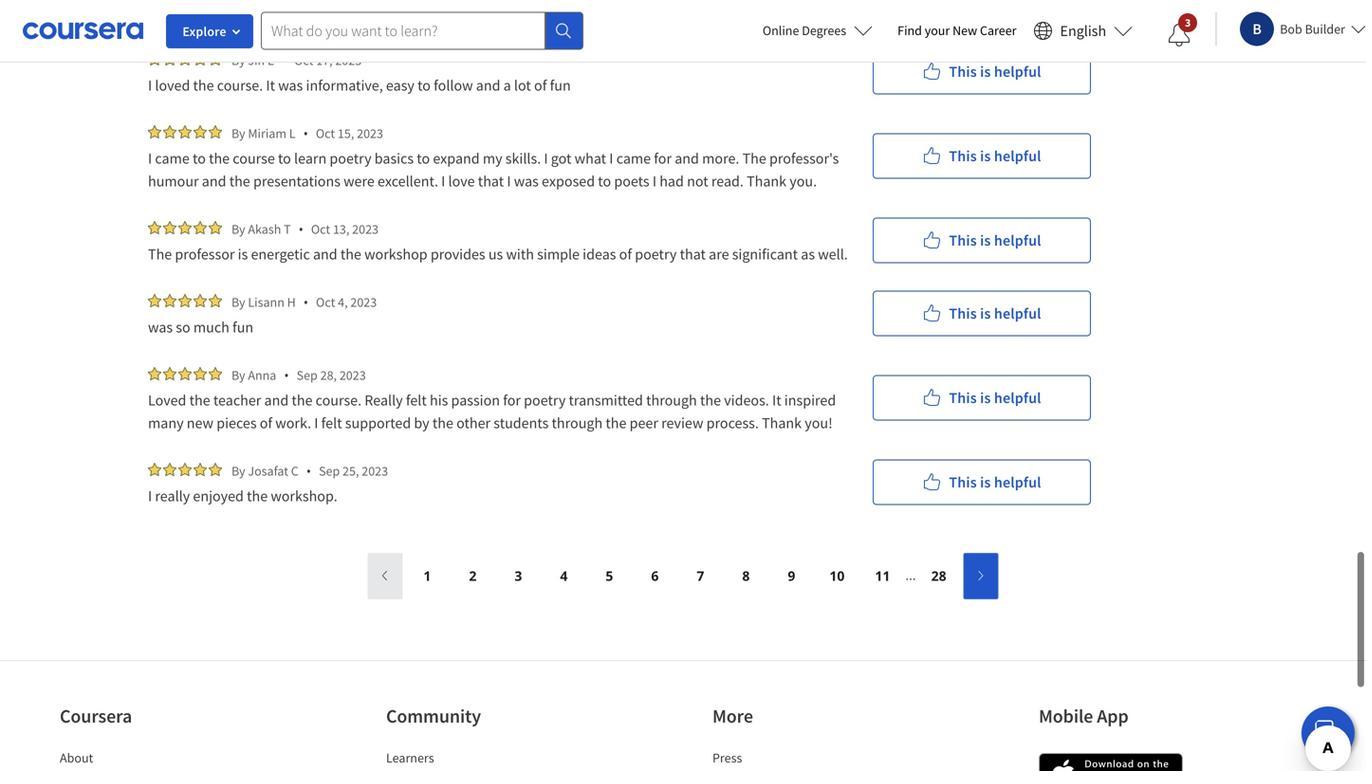 Task type: vqa. For each thing, say whether or not it's contained in the screenshot.
the Probability
no



Task type: describe. For each thing, give the bounding box(es) containing it.
simple
[[537, 245, 580, 264]]

read.
[[712, 172, 744, 191]]

career
[[980, 22, 1017, 39]]

course
[[233, 149, 275, 168]]

9 link
[[775, 554, 809, 599]]

basics
[[375, 149, 414, 168]]

app
[[1097, 705, 1129, 728]]

teacher
[[213, 391, 261, 410]]

8
[[743, 567, 750, 585]]

love
[[448, 172, 475, 191]]

by for is
[[232, 221, 245, 238]]

1 vertical spatial felt
[[321, 414, 342, 433]]

well.
[[818, 245, 848, 264]]

the down course
[[229, 172, 250, 191]]

by
[[414, 414, 430, 433]]

for inside 'loved the teacher and the course. really felt his passion for poetry transmitted through the videos. it inspired many new pieces of work. i felt supported by the other students through the peer review process. thank you!'
[[503, 391, 521, 410]]

was so much fun
[[148, 318, 254, 337]]

i really enjoyed the workshop.
[[148, 487, 341, 506]]

process.
[[707, 414, 759, 433]]

were
[[344, 172, 375, 191]]

i inside 'loved the teacher and the course. really felt his passion for poetry transmitted through the videos. it inspired many new pieces of work. i felt supported by the other students through the peer review process. thank you!'
[[314, 414, 318, 433]]

6 this is helpful button from the top
[[873, 460, 1091, 505]]

by anna • sep 28, 2023
[[232, 366, 366, 384]]

1 vertical spatial that
[[680, 245, 706, 264]]

helpful for got
[[994, 147, 1042, 166]]

degrees
[[802, 22, 847, 39]]

6 this is helpful from the top
[[949, 473, 1042, 492]]

the up process. at right bottom
[[700, 391, 721, 410]]

explore
[[183, 23, 226, 40]]

t
[[284, 221, 291, 238]]

10 link
[[820, 554, 855, 599]]

1 horizontal spatial fun
[[550, 76, 571, 95]]

poets
[[614, 172, 650, 191]]

what
[[575, 149, 607, 168]]

you!
[[805, 414, 833, 433]]

...
[[906, 566, 916, 584]]

this for that
[[949, 231, 977, 250]]

find your new career
[[898, 22, 1017, 39]]

bob builder
[[1280, 20, 1346, 37]]

bob
[[1280, 20, 1303, 37]]

i came to the course to learn poetry basics to expand my skills. i got what i came for and more. the professor's humour and the presentations were excellent. i love that i was exposed to poets i had not read. thank you.
[[148, 149, 842, 191]]

about
[[60, 750, 93, 767]]

28,
[[320, 367, 337, 384]]

helpful for the
[[994, 389, 1042, 408]]

i down skills.
[[507, 172, 511, 191]]

chevron left image
[[378, 568, 392, 585]]

4 this from the top
[[949, 304, 977, 323]]

this is helpful for got
[[949, 147, 1042, 166]]

i left had
[[653, 172, 657, 191]]

to left learn on the left of page
[[278, 149, 291, 168]]

inspired
[[785, 391, 836, 410]]

chat with us image
[[1313, 718, 1344, 749]]

press link
[[713, 750, 742, 767]]

1 came from the left
[[155, 149, 190, 168]]

excellent.
[[378, 172, 438, 191]]

videos.
[[724, 391, 769, 410]]

28 link
[[922, 554, 956, 599]]

learners link
[[386, 750, 434, 767]]

to up humour
[[193, 149, 206, 168]]

1 vertical spatial 3
[[515, 567, 522, 585]]

by for enjoyed
[[232, 463, 245, 480]]

What do you want to learn? text field
[[261, 12, 546, 50]]

to right "easy"
[[418, 76, 431, 95]]

miriam
[[248, 125, 287, 142]]

• right anna
[[284, 366, 289, 384]]

the up new
[[189, 391, 210, 410]]

2023 for and
[[352, 221, 379, 238]]

this is helpful button for got
[[873, 133, 1091, 179]]

by jin l • oct 17, 2023
[[232, 51, 362, 69]]

• for workshop.
[[306, 462, 311, 480]]

1 horizontal spatial of
[[534, 76, 547, 95]]

thank inside i came to the course to learn poetry basics to expand my skills. i got what i came for and more. the professor's humour and the presentations were excellent. i love that i was exposed to poets i had not read. thank you.
[[747, 172, 787, 191]]

sep inside the by josafat c • sep 25, 2023
[[319, 463, 340, 480]]

2023 inside 'by anna • sep 28, 2023'
[[340, 367, 366, 384]]

1 horizontal spatial felt
[[406, 391, 427, 410]]

4 this is helpful from the top
[[949, 304, 1042, 323]]

coursera
[[60, 705, 132, 728]]

1
[[424, 567, 431, 585]]

this for the
[[949, 389, 977, 408]]

• right h
[[303, 293, 308, 311]]

presentations
[[253, 172, 341, 191]]

by for the
[[232, 52, 245, 69]]

is for loved the teacher and the course. really felt his passion for poetry transmitted through the videos. it inspired many new pieces of work. i felt supported by the other students through the peer review process. thank you!
[[980, 389, 991, 408]]

pieces
[[217, 414, 257, 433]]

lisann
[[248, 294, 285, 311]]

about link
[[60, 750, 93, 767]]

sep inside 'by anna • sep 28, 2023'
[[297, 367, 318, 384]]

chevron right image
[[974, 568, 989, 585]]

1 vertical spatial poetry
[[635, 245, 677, 264]]

are
[[709, 245, 729, 264]]

25,
[[343, 463, 359, 480]]

new
[[187, 414, 214, 433]]

builder
[[1305, 20, 1346, 37]]

1 link
[[410, 554, 445, 599]]

5
[[606, 567, 613, 585]]

the down transmitted
[[606, 414, 627, 433]]

workshop
[[365, 245, 428, 264]]

• for it
[[282, 51, 287, 69]]

this is helpful button for the
[[873, 375, 1091, 421]]

your
[[925, 22, 950, 39]]

1 vertical spatial fun
[[233, 318, 254, 337]]

4 helpful from the top
[[994, 304, 1042, 323]]

is for i loved the course. it was informative, easy to follow and a lot of fun
[[980, 62, 991, 81]]

this is helpful button for that
[[873, 218, 1091, 263]]

l for to
[[289, 125, 296, 142]]

by for much
[[232, 294, 245, 311]]

the down 13,
[[341, 245, 361, 264]]

show notifications image
[[1168, 24, 1191, 47]]

7
[[697, 567, 705, 585]]

the down josafat
[[247, 487, 268, 506]]

i left loved
[[148, 76, 152, 95]]

by for to
[[232, 125, 245, 142]]

• for course
[[303, 124, 308, 142]]

passion
[[451, 391, 500, 410]]

workshop.
[[271, 487, 338, 506]]

significant
[[732, 245, 798, 264]]

h
[[287, 294, 296, 311]]

1 horizontal spatial was
[[278, 76, 303, 95]]

3 inside dropdown button
[[1185, 15, 1191, 30]]

0 vertical spatial through
[[646, 391, 697, 410]]

oct for was
[[294, 52, 314, 69]]

find your new career link
[[888, 19, 1026, 43]]

so
[[176, 318, 190, 337]]

thank inside 'loved the teacher and the course. really felt his passion for poetry transmitted through the videos. it inspired many new pieces of work. i felt supported by the other students through the peer review process. thank you!'
[[762, 414, 802, 433]]

the left course
[[209, 149, 230, 168]]

poetry inside 'loved the teacher and the course. really felt his passion for poetry transmitted through the videos. it inspired many new pieces of work. i felt supported by the other students through the peer review process. thank you!'
[[524, 391, 566, 410]]

2023 inside by lisann h • oct 4, 2023
[[351, 294, 377, 311]]

english
[[1061, 21, 1107, 40]]

not
[[687, 172, 709, 191]]

download on the app store image
[[1039, 754, 1183, 772]]

8 link
[[729, 554, 763, 599]]

0 horizontal spatial through
[[552, 414, 603, 433]]

his
[[430, 391, 448, 410]]

2023 for course
[[357, 125, 383, 142]]

professor
[[175, 245, 235, 264]]

2
[[469, 567, 477, 585]]



Task type: locate. For each thing, give the bounding box(es) containing it.
3 helpful from the top
[[994, 231, 1042, 250]]

0 vertical spatial sep
[[297, 367, 318, 384]]

0 vertical spatial that
[[478, 172, 504, 191]]

i right work.
[[314, 414, 318, 433]]

is for was so much fun
[[980, 304, 991, 323]]

is for the professor is energetic and the workshop provides us with simple ideas of poetry that are significant as well.
[[980, 231, 991, 250]]

2 this is helpful button from the top
[[873, 133, 1091, 179]]

17,
[[316, 52, 333, 69]]

really
[[155, 487, 190, 506]]

1 vertical spatial sep
[[319, 463, 340, 480]]

by inside "by akash t • oct 13, 2023"
[[232, 221, 245, 238]]

• right the jin
[[282, 51, 287, 69]]

2 vertical spatial was
[[148, 318, 173, 337]]

13,
[[333, 221, 350, 238]]

2 vertical spatial poetry
[[524, 391, 566, 410]]

2023 right 15,
[[357, 125, 383, 142]]

2023 inside the by josafat c • sep 25, 2023
[[362, 463, 388, 480]]

was down by jin l • oct 17, 2023
[[278, 76, 303, 95]]

1 horizontal spatial l
[[289, 125, 296, 142]]

oct
[[294, 52, 314, 69], [316, 125, 335, 142], [311, 221, 330, 238], [316, 294, 335, 311]]

by left anna
[[232, 367, 245, 384]]

peer
[[630, 414, 659, 433]]

4 link
[[547, 554, 581, 599]]

l right the jin
[[268, 52, 274, 69]]

0 vertical spatial was
[[278, 76, 303, 95]]

by lisann h • oct 4, 2023
[[232, 293, 377, 311]]

6 this from the top
[[949, 473, 977, 492]]

provides
[[431, 245, 486, 264]]

6 helpful from the top
[[994, 473, 1042, 492]]

fun right much
[[233, 318, 254, 337]]

0 horizontal spatial of
[[260, 414, 272, 433]]

2 vertical spatial of
[[260, 414, 272, 433]]

thank down inspired
[[762, 414, 802, 433]]

by inside by miriam l • oct 15, 2023
[[232, 125, 245, 142]]

1 this is helpful button from the top
[[873, 49, 1091, 94]]

press
[[713, 750, 742, 767]]

oct left 17,
[[294, 52, 314, 69]]

coursera image
[[23, 15, 143, 46]]

6 by from the top
[[232, 463, 245, 480]]

2 horizontal spatial of
[[619, 245, 632, 264]]

1 vertical spatial the
[[148, 245, 172, 264]]

3 right 2 link
[[515, 567, 522, 585]]

1 vertical spatial l
[[289, 125, 296, 142]]

helpful for fun
[[994, 62, 1042, 81]]

4 this is helpful button from the top
[[873, 291, 1091, 336]]

oct left 13,
[[311, 221, 330, 238]]

1 vertical spatial thank
[[762, 414, 802, 433]]

course. down the jin
[[217, 76, 263, 95]]

poetry inside i came to the course to learn poetry basics to expand my skills. i got what i came for and more. the professor's humour and the presentations were excellent. i love that i was exposed to poets i had not read. thank you.
[[330, 149, 372, 168]]

follow
[[434, 76, 473, 95]]

more.
[[702, 149, 740, 168]]

2023 right 28,
[[340, 367, 366, 384]]

this is helpful for fun
[[949, 62, 1042, 81]]

0 vertical spatial fun
[[550, 76, 571, 95]]

5 by from the top
[[232, 367, 245, 384]]

it down by jin l • oct 17, 2023
[[266, 76, 275, 95]]

english button
[[1026, 0, 1141, 62]]

0 vertical spatial thank
[[747, 172, 787, 191]]

through up review
[[646, 391, 697, 410]]

2 this is helpful from the top
[[949, 147, 1042, 166]]

that down my
[[478, 172, 504, 191]]

by up i really enjoyed the workshop. at the left bottom of the page
[[232, 463, 245, 480]]

0 horizontal spatial for
[[503, 391, 521, 410]]

for inside i came to the course to learn poetry basics to expand my skills. i got what i came for and more. the professor's humour and the presentations were excellent. i love that i was exposed to poets i had not read. thank you.
[[654, 149, 672, 168]]

i up humour
[[148, 149, 152, 168]]

and up work.
[[264, 391, 289, 410]]

by inside by jin l • oct 17, 2023
[[232, 52, 245, 69]]

3 this is helpful button from the top
[[873, 218, 1091, 263]]

1 horizontal spatial it
[[772, 391, 782, 410]]

came up humour
[[155, 149, 190, 168]]

1 horizontal spatial through
[[646, 391, 697, 410]]

0 vertical spatial felt
[[406, 391, 427, 410]]

2023 inside by miriam l • oct 15, 2023
[[357, 125, 383, 142]]

and inside 'loved the teacher and the course. really felt his passion for poetry transmitted through the videos. it inspired many new pieces of work. i felt supported by the other students through the peer review process. thank you!'
[[264, 391, 289, 410]]

a
[[504, 76, 511, 95]]

fun right lot
[[550, 76, 571, 95]]

by left the jin
[[232, 52, 245, 69]]

1 horizontal spatial for
[[654, 149, 672, 168]]

many
[[148, 414, 184, 433]]

was down skills.
[[514, 172, 539, 191]]

is for i came to the course to learn poetry basics to expand my skills. i got what i came for and more. the professor's humour and the presentations were excellent. i love that i was exposed to poets i had not read. thank you.
[[980, 147, 991, 166]]

and down 13,
[[313, 245, 338, 264]]

this
[[949, 62, 977, 81], [949, 147, 977, 166], [949, 231, 977, 250], [949, 304, 977, 323], [949, 389, 977, 408], [949, 473, 977, 492]]

0 vertical spatial for
[[654, 149, 672, 168]]

oct inside "by akash t • oct 13, 2023"
[[311, 221, 330, 238]]

1 vertical spatial was
[[514, 172, 539, 191]]

poetry up were on the left top of page
[[330, 149, 372, 168]]

1 horizontal spatial came
[[617, 149, 651, 168]]

2 this from the top
[[949, 147, 977, 166]]

1 horizontal spatial poetry
[[524, 391, 566, 410]]

i right what in the left top of the page
[[610, 149, 614, 168]]

this is helpful for that
[[949, 231, 1042, 250]]

2023 right '4,'
[[351, 294, 377, 311]]

9
[[788, 567, 796, 585]]

for up had
[[654, 149, 672, 168]]

is for i really enjoyed the workshop.
[[980, 473, 991, 492]]

4
[[560, 567, 568, 585]]

students
[[494, 414, 549, 433]]

i loved the course. it was informative, easy to follow and a lot of fun
[[148, 76, 571, 95]]

sep left 28,
[[297, 367, 318, 384]]

oct for the
[[311, 221, 330, 238]]

review
[[662, 414, 704, 433]]

• up learn on the left of page
[[303, 124, 308, 142]]

by
[[232, 52, 245, 69], [232, 125, 245, 142], [232, 221, 245, 238], [232, 294, 245, 311], [232, 367, 245, 384], [232, 463, 245, 480]]

learners
[[386, 750, 434, 767]]

the right more.
[[743, 149, 767, 168]]

l for was
[[268, 52, 274, 69]]

the inside i came to the course to learn poetry basics to expand my skills. i got what i came for and more. the professor's humour and the presentations were excellent. i love that i was exposed to poets i had not read. thank you.
[[743, 149, 767, 168]]

0 vertical spatial the
[[743, 149, 767, 168]]

was inside i came to the course to learn poetry basics to expand my skills. i got what i came for and more. the professor's humour and the presentations were excellent. i love that i was exposed to poets i had not read. thank you.
[[514, 172, 539, 191]]

0 horizontal spatial l
[[268, 52, 274, 69]]

3 left b
[[1185, 15, 1191, 30]]

• right c
[[306, 462, 311, 480]]

fun
[[550, 76, 571, 95], [233, 318, 254, 337]]

through down transmitted
[[552, 414, 603, 433]]

0 horizontal spatial poetry
[[330, 149, 372, 168]]

1 this is helpful from the top
[[949, 62, 1042, 81]]

oct left '4,'
[[316, 294, 335, 311]]

2 helpful from the top
[[994, 147, 1042, 166]]

was left 'so'
[[148, 318, 173, 337]]

and left a
[[476, 76, 501, 95]]

l
[[268, 52, 274, 69], [289, 125, 296, 142]]

11 link
[[866, 554, 900, 599]]

•
[[282, 51, 287, 69], [303, 124, 308, 142], [299, 220, 304, 238], [303, 293, 308, 311], [284, 366, 289, 384], [306, 462, 311, 480]]

thank left you.
[[747, 172, 787, 191]]

0 horizontal spatial fun
[[233, 318, 254, 337]]

ideas
[[583, 245, 616, 264]]

0 horizontal spatial 3
[[515, 567, 522, 585]]

2 link
[[456, 554, 490, 599]]

5 this is helpful button from the top
[[873, 375, 1091, 421]]

by left lisann
[[232, 294, 245, 311]]

that inside i came to the course to learn poetry basics to expand my skills. i got what i came for and more. the professor's humour and the presentations were excellent. i love that i was exposed to poets i had not read. thank you.
[[478, 172, 504, 191]]

10
[[830, 567, 845, 585]]

0 vertical spatial l
[[268, 52, 274, 69]]

humour
[[148, 172, 199, 191]]

and
[[476, 76, 501, 95], [675, 149, 699, 168], [202, 172, 226, 191], [313, 245, 338, 264], [264, 391, 289, 410]]

5 helpful from the top
[[994, 389, 1042, 408]]

the right loved
[[193, 76, 214, 95]]

this for got
[[949, 147, 977, 166]]

us
[[489, 245, 503, 264]]

2023 inside by jin l • oct 17, 2023
[[335, 52, 362, 69]]

loved the teacher and the course. really felt his passion for poetry transmitted through the videos. it inspired many new pieces of work. i felt supported by the other students through the peer review process. thank you!
[[148, 391, 839, 433]]

to up "excellent."
[[417, 149, 430, 168]]

community
[[386, 705, 481, 728]]

1 vertical spatial through
[[552, 414, 603, 433]]

felt right work.
[[321, 414, 342, 433]]

2023 for workshop.
[[362, 463, 388, 480]]

1 horizontal spatial 3
[[1185, 15, 1191, 30]]

my
[[483, 149, 503, 168]]

new
[[953, 22, 978, 39]]

explore button
[[166, 14, 253, 48]]

0 horizontal spatial sep
[[297, 367, 318, 384]]

oct for to
[[316, 125, 335, 142]]

0 vertical spatial 3
[[1185, 15, 1191, 30]]

0 vertical spatial course.
[[217, 76, 263, 95]]

i left got
[[544, 149, 548, 168]]

oct inside by jin l • oct 17, 2023
[[294, 52, 314, 69]]

0 horizontal spatial it
[[266, 76, 275, 95]]

1 vertical spatial it
[[772, 391, 782, 410]]

3 this is helpful from the top
[[949, 231, 1042, 250]]

l inside by miriam l • oct 15, 2023
[[289, 125, 296, 142]]

had
[[660, 172, 684, 191]]

filled star image
[[148, 52, 161, 65], [163, 125, 177, 139], [178, 125, 192, 139], [194, 125, 207, 139], [209, 125, 222, 139], [178, 221, 192, 234], [194, 221, 207, 234], [148, 294, 161, 307], [194, 294, 207, 307], [209, 294, 222, 307], [148, 367, 161, 381], [178, 367, 192, 381], [194, 367, 207, 381], [178, 463, 192, 476]]

1 vertical spatial of
[[619, 245, 632, 264]]

jin
[[248, 52, 265, 69]]

1 horizontal spatial course.
[[316, 391, 362, 410]]

3 button
[[1153, 12, 1206, 58]]

0 horizontal spatial was
[[148, 318, 173, 337]]

poetry right ideas
[[635, 245, 677, 264]]

6 link
[[638, 554, 672, 599]]

0 horizontal spatial course.
[[217, 76, 263, 95]]

with
[[506, 245, 534, 264]]

2023
[[335, 52, 362, 69], [357, 125, 383, 142], [352, 221, 379, 238], [351, 294, 377, 311], [340, 367, 366, 384], [362, 463, 388, 480]]

2 by from the top
[[232, 125, 245, 142]]

for
[[654, 149, 672, 168], [503, 391, 521, 410]]

by inside 'by anna • sep 28, 2023'
[[232, 367, 245, 384]]

of left work.
[[260, 414, 272, 433]]

the up work.
[[292, 391, 313, 410]]

online degrees
[[763, 22, 847, 39]]

anna
[[248, 367, 277, 384]]

and right humour
[[202, 172, 226, 191]]

l right miriam
[[289, 125, 296, 142]]

by inside by lisann h • oct 4, 2023
[[232, 294, 245, 311]]

0 vertical spatial of
[[534, 76, 547, 95]]

akash
[[248, 221, 281, 238]]

2023 right 25,
[[362, 463, 388, 480]]

6
[[651, 567, 659, 585]]

really
[[365, 391, 403, 410]]

josafat
[[248, 463, 289, 480]]

4,
[[338, 294, 348, 311]]

0 vertical spatial poetry
[[330, 149, 372, 168]]

the right by
[[433, 414, 454, 433]]

1 helpful from the top
[[994, 62, 1042, 81]]

• for and
[[299, 220, 304, 238]]

1 horizontal spatial sep
[[319, 463, 340, 480]]

2023 right 13,
[[352, 221, 379, 238]]

course. inside 'loved the teacher and the course. really felt his passion for poetry transmitted through the videos. it inspired many new pieces of work. i felt supported by the other students through the peer review process. thank you!'
[[316, 391, 362, 410]]

the left professor
[[148, 245, 172, 264]]

felt left his
[[406, 391, 427, 410]]

felt
[[406, 391, 427, 410], [321, 414, 342, 433]]

online degrees button
[[748, 9, 888, 51]]

0 vertical spatial it
[[266, 76, 275, 95]]

through
[[646, 391, 697, 410], [552, 414, 603, 433]]

by akash t • oct 13, 2023
[[232, 220, 379, 238]]

3
[[1185, 15, 1191, 30], [515, 567, 522, 585]]

by inside the by josafat c • sep 25, 2023
[[232, 463, 245, 480]]

i left the really
[[148, 487, 152, 506]]

7 link
[[684, 554, 718, 599]]

came up poets
[[617, 149, 651, 168]]

0 horizontal spatial felt
[[321, 414, 342, 433]]

0 horizontal spatial that
[[478, 172, 504, 191]]

of right ideas
[[619, 245, 632, 264]]

2 came from the left
[[617, 149, 651, 168]]

loved
[[155, 76, 190, 95]]

oct inside by lisann h • oct 4, 2023
[[316, 294, 335, 311]]

informative,
[[306, 76, 383, 95]]

5 this is helpful from the top
[[949, 389, 1042, 408]]

this is helpful for the
[[949, 389, 1042, 408]]

poetry up students
[[524, 391, 566, 410]]

0 horizontal spatial came
[[155, 149, 190, 168]]

oct left 15,
[[316, 125, 335, 142]]

by left akash
[[232, 221, 245, 238]]

and up not
[[675, 149, 699, 168]]

sep left 25,
[[319, 463, 340, 480]]

you.
[[790, 172, 817, 191]]

course. down 28,
[[316, 391, 362, 410]]

2 horizontal spatial poetry
[[635, 245, 677, 264]]

of inside 'loved the teacher and the course. really felt his passion for poetry transmitted through the videos. it inspired many new pieces of work. i felt supported by the other students through the peer review process. thank you!'
[[260, 414, 272, 433]]

loved
[[148, 391, 186, 410]]

find
[[898, 22, 922, 39]]

oct inside by miriam l • oct 15, 2023
[[316, 125, 335, 142]]

that left are
[[680, 245, 706, 264]]

1 this from the top
[[949, 62, 977, 81]]

this is helpful button
[[873, 49, 1091, 94], [873, 133, 1091, 179], [873, 218, 1091, 263], [873, 291, 1091, 336], [873, 375, 1091, 421], [873, 460, 1091, 505]]

skills.
[[506, 149, 541, 168]]

filled star image
[[163, 52, 177, 65], [178, 52, 192, 65], [194, 52, 207, 65], [209, 52, 222, 65], [148, 125, 161, 139], [148, 221, 161, 234], [163, 221, 177, 234], [209, 221, 222, 234], [163, 294, 177, 307], [178, 294, 192, 307], [163, 367, 177, 381], [209, 367, 222, 381], [148, 463, 161, 476], [163, 463, 177, 476], [194, 463, 207, 476], [209, 463, 222, 476]]

3 by from the top
[[232, 221, 245, 238]]

to down what in the left top of the page
[[598, 172, 611, 191]]

1 horizontal spatial the
[[743, 149, 767, 168]]

this is helpful button for fun
[[873, 49, 1091, 94]]

2023 right 17,
[[335, 52, 362, 69]]

mobile
[[1039, 705, 1094, 728]]

this for fun
[[949, 62, 977, 81]]

by left miriam
[[232, 125, 245, 142]]

2023 inside "by akash t • oct 13, 2023"
[[352, 221, 379, 238]]

c
[[291, 463, 299, 480]]

professor's
[[770, 149, 839, 168]]

3 link
[[501, 554, 536, 599]]

• right the t
[[299, 220, 304, 238]]

helpful for that
[[994, 231, 1042, 250]]

None search field
[[261, 12, 584, 50]]

0 horizontal spatial the
[[148, 245, 172, 264]]

1 by from the top
[[232, 52, 245, 69]]

that
[[478, 172, 504, 191], [680, 245, 706, 264]]

1 horizontal spatial that
[[680, 245, 706, 264]]

i left love
[[441, 172, 445, 191]]

1 vertical spatial for
[[503, 391, 521, 410]]

5 link
[[593, 554, 627, 599]]

by for teacher
[[232, 367, 245, 384]]

2 horizontal spatial was
[[514, 172, 539, 191]]

1 vertical spatial course.
[[316, 391, 362, 410]]

it inside 'loved the teacher and the course. really felt his passion for poetry transmitted through the videos. it inspired many new pieces of work. i felt supported by the other students through the peer review process. thank you!'
[[772, 391, 782, 410]]

easy
[[386, 76, 415, 95]]

lot
[[514, 76, 531, 95]]

4 by from the top
[[232, 294, 245, 311]]

3 this from the top
[[949, 231, 977, 250]]

5 this from the top
[[949, 389, 977, 408]]

for up students
[[503, 391, 521, 410]]

l inside by jin l • oct 17, 2023
[[268, 52, 274, 69]]

2023 for it
[[335, 52, 362, 69]]

of right lot
[[534, 76, 547, 95]]

it right videos.
[[772, 391, 782, 410]]



